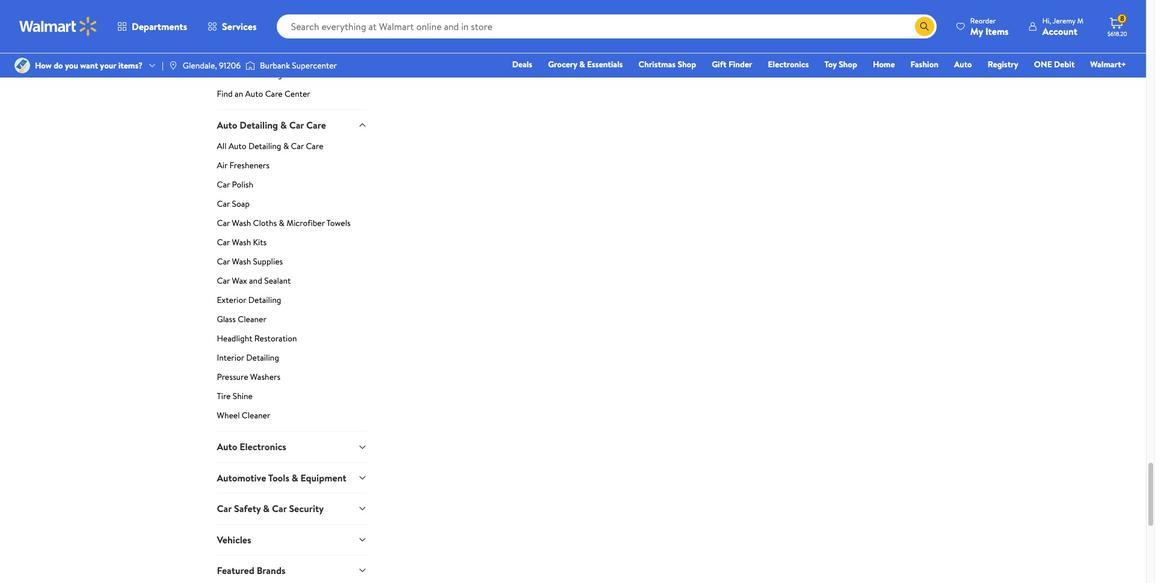 Task type: describe. For each thing, give the bounding box(es) containing it.
christmas
[[639, 58, 676, 70]]

services & pricing link
[[217, 69, 367, 85]]

registry link
[[982, 58, 1024, 71]]

deals
[[512, 58, 532, 70]]

wheel
[[217, 410, 240, 422]]

exterior detailing link
[[217, 294, 367, 311]]

vehicles
[[217, 533, 251, 547]]

auto inside find an auto care center link
[[245, 88, 263, 100]]

interior
[[217, 352, 244, 364]]

fashion
[[911, 58, 939, 70]]

interior detailing link
[[217, 352, 367, 369]]

Walmart Site-Wide search field
[[277, 14, 937, 39]]

1 horizontal spatial electronics
[[768, 58, 809, 70]]

air
[[217, 160, 228, 172]]

kits
[[253, 237, 267, 249]]

auto electronics
[[217, 441, 286, 454]]

car wash cloths & microfiber towels
[[217, 217, 351, 229]]

center for auto care center
[[262, 27, 291, 41]]

8
[[1120, 13, 1124, 24]]

care up air fresheners link
[[306, 140, 323, 152]]

car for car polish
[[217, 179, 230, 191]]

walmart image
[[19, 17, 97, 36]]

car up air fresheners link
[[291, 140, 304, 152]]

car for car safety & car security
[[217, 503, 232, 516]]

center for auto care center details
[[256, 49, 282, 61]]

fashion link
[[905, 58, 944, 71]]

featured brands button
[[217, 555, 367, 584]]

cleaner for wheel cleaner
[[242, 410, 270, 422]]

all auto detailing & car care link
[[217, 140, 367, 157]]

care inside dropdown button
[[306, 119, 326, 132]]

cloths
[[253, 217, 277, 229]]

car wax and sealant link
[[217, 275, 367, 292]]

electronics inside dropdown button
[[240, 441, 286, 454]]

glass
[[217, 314, 236, 326]]

car wash kits link
[[217, 237, 367, 254]]

automotive tools & equipment
[[217, 472, 346, 485]]

auto link
[[949, 58, 978, 71]]

detailing for interior
[[246, 352, 279, 364]]

grocery
[[548, 58, 577, 70]]

auto for auto care center details
[[217, 49, 235, 61]]

pricing
[[257, 69, 282, 81]]

wheel cleaner link
[[217, 410, 367, 432]]

brands
[[257, 564, 286, 578]]

& inside car wash cloths & microfiber towels 'link'
[[279, 217, 284, 229]]

wash for supplies
[[232, 256, 251, 268]]

registry
[[988, 58, 1018, 70]]

christmas shop link
[[633, 58, 702, 71]]

wash for kits
[[232, 237, 251, 249]]

auto inside all auto detailing & car care link
[[229, 140, 246, 152]]

car soap link
[[217, 198, 367, 215]]

exterior
[[217, 294, 246, 307]]

auto detailing & car care button
[[217, 110, 367, 140]]

& inside automotive tools & equipment dropdown button
[[292, 472, 298, 485]]

one debit link
[[1029, 58, 1080, 71]]

tire
[[217, 391, 231, 403]]

car polish link
[[217, 179, 367, 196]]

and
[[249, 275, 262, 287]]

do
[[54, 60, 63, 72]]

items?
[[118, 60, 143, 72]]

wash for cloths
[[232, 217, 251, 229]]

& inside all auto detailing & car care link
[[283, 140, 289, 152]]

auto care center details
[[217, 49, 309, 61]]

jeremy
[[1053, 15, 1076, 26]]

burbank supercenter
[[260, 60, 337, 72]]

toy shop
[[825, 58, 857, 70]]

m
[[1077, 15, 1084, 26]]

deals link
[[507, 58, 538, 71]]

auto electronics button
[[217, 432, 367, 463]]

car soap
[[217, 198, 250, 210]]

glendale,
[[183, 60, 217, 72]]

91206
[[219, 60, 241, 72]]

fresheners
[[230, 160, 270, 172]]

vehicles button
[[217, 524, 367, 555]]

reorder my items
[[970, 15, 1009, 38]]

departments
[[132, 20, 187, 33]]

polish
[[232, 179, 253, 191]]

debit
[[1054, 58, 1075, 70]]

car for car wash supplies
[[217, 256, 230, 268]]

automotive tools & equipment button
[[217, 463, 367, 493]]

car inside dropdown button
[[289, 119, 304, 132]]

2 vertical spatial center
[[285, 88, 310, 100]]

want
[[80, 60, 98, 72]]

 image for glendale, 91206
[[168, 61, 178, 70]]

find an auto care center
[[217, 88, 310, 100]]

account
[[1043, 24, 1078, 38]]

auto care center
[[217, 27, 291, 41]]

care up services & pricing
[[237, 49, 254, 61]]

gift
[[712, 58, 727, 70]]

safety
[[234, 503, 261, 516]]

reorder
[[970, 15, 996, 26]]

tools
[[268, 472, 289, 485]]

tire shine link
[[217, 391, 367, 408]]

headlight restoration
[[217, 333, 297, 345]]

pressure
[[217, 371, 248, 384]]

car wash supplies
[[217, 256, 283, 268]]

microfiber
[[286, 217, 325, 229]]

care down pricing in the top left of the page
[[265, 88, 283, 100]]

gift finder link
[[706, 58, 758, 71]]

air fresheners link
[[217, 160, 367, 177]]



Task type: vqa. For each thing, say whether or not it's contained in the screenshot.
ONE Debit link
yes



Task type: locate. For each thing, give the bounding box(es) containing it.
details
[[284, 49, 309, 61]]

car up all auto detailing & car care link
[[289, 119, 304, 132]]

featured
[[217, 564, 254, 578]]

toy
[[825, 58, 837, 70]]

detailing down auto detailing & car care
[[248, 140, 281, 152]]

1 vertical spatial center
[[256, 49, 282, 61]]

headlight restoration link
[[217, 333, 367, 350]]

 image right 91206
[[246, 60, 255, 72]]

shine
[[233, 391, 253, 403]]

services for services & pricing
[[217, 69, 247, 81]]

electronics link
[[763, 58, 814, 71]]

0 vertical spatial services
[[222, 20, 257, 33]]

services up 'an'
[[217, 69, 247, 81]]

car down car soap in the left of the page
[[217, 217, 230, 229]]

car left "polish"
[[217, 179, 230, 191]]

you
[[65, 60, 78, 72]]

car wash supplies link
[[217, 256, 367, 273]]

0 vertical spatial cleaner
[[238, 314, 266, 326]]

car polish
[[217, 179, 253, 191]]

car wash cloths & microfiber towels link
[[217, 217, 367, 234]]

& right 'safety'
[[263, 503, 270, 516]]

glass cleaner
[[217, 314, 266, 326]]

detailing for exterior
[[248, 294, 281, 307]]

services inside dropdown button
[[222, 20, 257, 33]]

search icon image
[[920, 22, 929, 31]]

 image
[[14, 58, 30, 73]]

 image
[[246, 60, 255, 72], [168, 61, 178, 70]]

detailing up washers
[[246, 352, 279, 364]]

car left soap
[[217, 198, 230, 210]]

auto down the services dropdown button
[[217, 49, 235, 61]]

1 vertical spatial wash
[[232, 237, 251, 249]]

& inside services & pricing link
[[249, 69, 255, 81]]

car for car wax and sealant
[[217, 275, 230, 287]]

auto down wheel
[[217, 441, 237, 454]]

auto right all
[[229, 140, 246, 152]]

1 vertical spatial services
[[217, 69, 247, 81]]

|
[[162, 60, 164, 72]]

detailing down and
[[248, 294, 281, 307]]

grocery & essentials link
[[543, 58, 628, 71]]

 image right | on the top left of page
[[168, 61, 178, 70]]

2 vertical spatial wash
[[232, 256, 251, 268]]

my
[[970, 24, 983, 38]]

car left wax
[[217, 275, 230, 287]]

wash inside 'link'
[[232, 217, 251, 229]]

auto care center details link
[[217, 49, 367, 66]]

all auto detailing & car care
[[217, 140, 323, 152]]

electronics
[[768, 58, 809, 70], [240, 441, 286, 454]]

hi, jeremy m account
[[1043, 15, 1084, 38]]

care up auto care center details
[[240, 27, 259, 41]]

auto for auto
[[954, 58, 972, 70]]

wash down "car wash kits"
[[232, 256, 251, 268]]

1 horizontal spatial shop
[[839, 58, 857, 70]]

detailing inside dropdown button
[[240, 119, 278, 132]]

care up all auto detailing & car care link
[[306, 119, 326, 132]]

0 vertical spatial center
[[262, 27, 291, 41]]

wash up "car wash kits"
[[232, 217, 251, 229]]

 image for burbank supercenter
[[246, 60, 255, 72]]

home
[[873, 58, 895, 70]]

tire shine
[[217, 391, 253, 403]]

shop right the toy
[[839, 58, 857, 70]]

3 wash from the top
[[232, 256, 251, 268]]

interior detailing
[[217, 352, 279, 364]]

auto care center button
[[217, 18, 367, 49]]

automotive
[[217, 472, 266, 485]]

& right grocery
[[579, 58, 585, 70]]

& inside auto detailing & car care dropdown button
[[280, 119, 287, 132]]

Search search field
[[277, 14, 937, 39]]

&
[[579, 58, 585, 70], [249, 69, 255, 81], [280, 119, 287, 132], [283, 140, 289, 152], [279, 217, 284, 229], [292, 472, 298, 485], [263, 503, 270, 516]]

car for car wash cloths & microfiber towels
[[217, 217, 230, 229]]

car for car soap
[[217, 198, 230, 210]]

0 horizontal spatial shop
[[678, 58, 696, 70]]

equipment
[[301, 472, 346, 485]]

car left security
[[272, 503, 287, 516]]

2 wash from the top
[[232, 237, 251, 249]]

auto inside auto care center dropdown button
[[217, 27, 237, 41]]

auto detailing & car care
[[217, 119, 326, 132]]

one debit
[[1034, 58, 1075, 70]]

soap
[[232, 198, 250, 210]]

washers
[[250, 371, 280, 384]]

1 horizontal spatial  image
[[246, 60, 255, 72]]

car wash kits
[[217, 237, 267, 249]]

headlight
[[217, 333, 252, 345]]

center up auto care center details
[[262, 27, 291, 41]]

care
[[240, 27, 259, 41], [237, 49, 254, 61], [265, 88, 283, 100], [306, 119, 326, 132], [306, 140, 323, 152]]

finder
[[729, 58, 752, 70]]

home link
[[868, 58, 900, 71]]

wheel cleaner
[[217, 410, 270, 422]]

0 vertical spatial wash
[[232, 217, 251, 229]]

sealant
[[264, 275, 291, 287]]

1 wash from the top
[[232, 217, 251, 229]]

electronics left the toy
[[768, 58, 809, 70]]

auto for auto care center
[[217, 27, 237, 41]]

services button
[[197, 12, 267, 41]]

auto up 91206
[[217, 27, 237, 41]]

car
[[289, 119, 304, 132], [291, 140, 304, 152], [217, 179, 230, 191], [217, 198, 230, 210], [217, 217, 230, 229], [217, 237, 230, 249], [217, 256, 230, 268], [217, 275, 230, 287], [217, 503, 232, 516], [272, 503, 287, 516]]

hi,
[[1043, 15, 1051, 26]]

cleaner down shine
[[242, 410, 270, 422]]

services
[[222, 20, 257, 33], [217, 69, 247, 81]]

glass cleaner link
[[217, 314, 367, 331]]

burbank
[[260, 60, 290, 72]]

& left pricing in the top left of the page
[[249, 69, 255, 81]]

auto
[[217, 27, 237, 41], [217, 49, 235, 61], [954, 58, 972, 70], [245, 88, 263, 100], [217, 119, 237, 132], [229, 140, 246, 152], [217, 441, 237, 454]]

auto up all
[[217, 119, 237, 132]]

& right the cloths
[[279, 217, 284, 229]]

& up air fresheners link
[[283, 140, 289, 152]]

an
[[235, 88, 243, 100]]

auto right 'an'
[[245, 88, 263, 100]]

walmart+
[[1090, 58, 1126, 70]]

car down "car wash kits"
[[217, 256, 230, 268]]

cleaner for glass cleaner
[[238, 314, 266, 326]]

car for car wash kits
[[217, 237, 230, 249]]

cleaner down exterior detailing
[[238, 314, 266, 326]]

auto inside auto detailing & car care dropdown button
[[217, 119, 237, 132]]

care inside dropdown button
[[240, 27, 259, 41]]

auto for auto electronics
[[217, 441, 237, 454]]

& inside grocery & essentials link
[[579, 58, 585, 70]]

0 horizontal spatial  image
[[168, 61, 178, 70]]

center inside dropdown button
[[262, 27, 291, 41]]

services for services
[[222, 20, 257, 33]]

& right tools
[[292, 472, 298, 485]]

shop right christmas
[[678, 58, 696, 70]]

departments button
[[107, 12, 197, 41]]

auto down my
[[954, 58, 972, 70]]

& up all auto detailing & car care link
[[280, 119, 287, 132]]

8 $618.20
[[1108, 13, 1127, 38]]

0 vertical spatial electronics
[[768, 58, 809, 70]]

grocery & essentials
[[548, 58, 623, 70]]

restoration
[[254, 333, 297, 345]]

find an auto care center link
[[217, 88, 367, 110]]

all
[[217, 140, 227, 152]]

car safety & car security button
[[217, 493, 367, 524]]

2 shop from the left
[[839, 58, 857, 70]]

how do you want your items?
[[35, 60, 143, 72]]

towels
[[327, 217, 351, 229]]

supercenter
[[292, 60, 337, 72]]

center down services & pricing link
[[285, 88, 310, 100]]

glendale, 91206
[[183, 60, 241, 72]]

items
[[985, 24, 1009, 38]]

car left 'safety'
[[217, 503, 232, 516]]

shop for toy shop
[[839, 58, 857, 70]]

christmas shop
[[639, 58, 696, 70]]

1 vertical spatial cleaner
[[242, 410, 270, 422]]

detailing for auto
[[240, 119, 278, 132]]

car up the car wash supplies
[[217, 237, 230, 249]]

wash left kits
[[232, 237, 251, 249]]

find
[[217, 88, 233, 100]]

shop for christmas shop
[[678, 58, 696, 70]]

center up pricing in the top left of the page
[[256, 49, 282, 61]]

auto for auto detailing & car care
[[217, 119, 237, 132]]

services up auto care center details
[[222, 20, 257, 33]]

detailing up "all auto detailing & car care"
[[240, 119, 278, 132]]

car inside 'link'
[[217, 217, 230, 229]]

1 vertical spatial electronics
[[240, 441, 286, 454]]

auto inside auto link
[[954, 58, 972, 70]]

& inside car safety & car security dropdown button
[[263, 503, 270, 516]]

$618.20
[[1108, 29, 1127, 38]]

auto inside auto care center details link
[[217, 49, 235, 61]]

1 shop from the left
[[678, 58, 696, 70]]

auto inside auto electronics dropdown button
[[217, 441, 237, 454]]

0 horizontal spatial electronics
[[240, 441, 286, 454]]

electronics up tools
[[240, 441, 286, 454]]

security
[[289, 503, 324, 516]]



